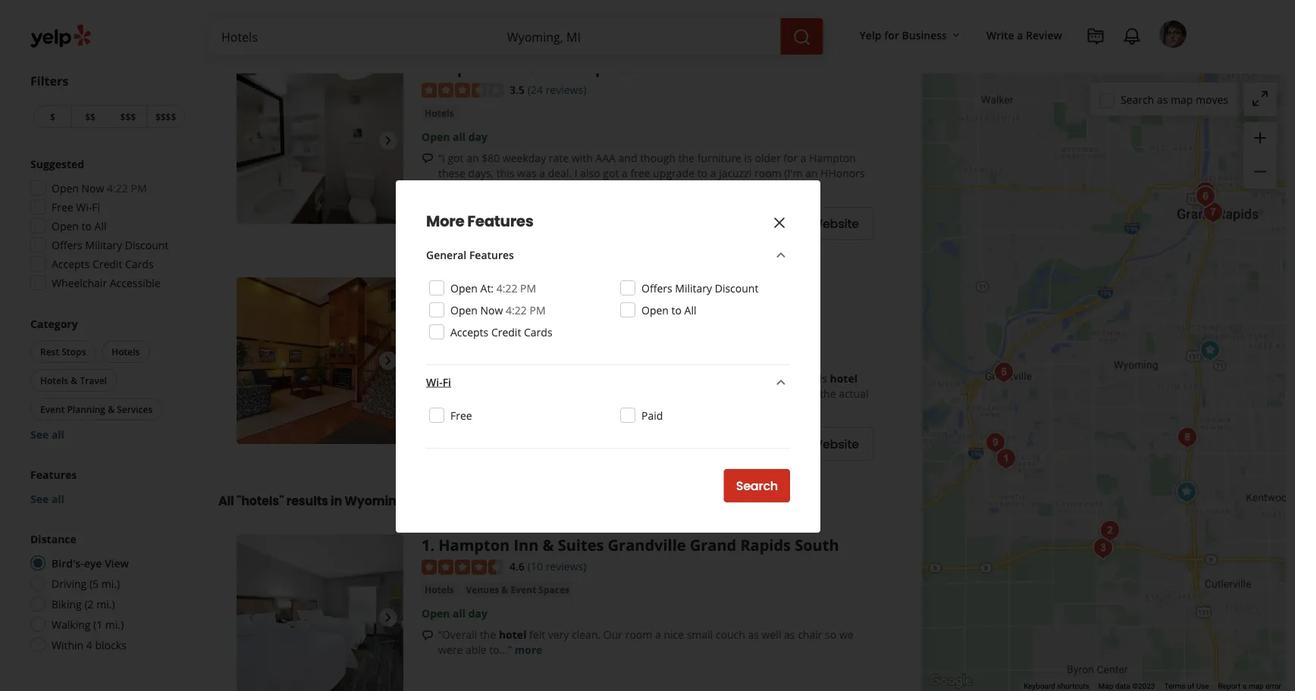 Task type: locate. For each thing, give the bounding box(es) containing it.
2 view website from the top
[[779, 436, 859, 453]]

website
[[811, 215, 859, 232], [811, 436, 859, 453]]

search down notifications icon
[[1121, 92, 1154, 107]]

event planning & services
[[40, 403, 153, 416]]

2 see all button from the top
[[30, 492, 64, 506]]

hampton up hhonors
[[809, 151, 856, 165]]

option group
[[26, 532, 188, 657]]

hampton up 4.6 star rating "image"
[[439, 534, 510, 555]]

general features
[[426, 248, 514, 262]]

event inside 'button'
[[40, 403, 65, 416]]

0 horizontal spatial accepts credit cards
[[52, 257, 154, 271]]

1 vertical spatial south
[[795, 534, 839, 555]]

projects image
[[1087, 27, 1105, 46]]

venues & event spaces link
[[463, 583, 573, 598]]

inn
[[497, 57, 522, 78], [603, 278, 628, 298], [514, 534, 539, 555]]

grand up (24 reviews) link
[[526, 57, 572, 78]]

wi- down suggested at the left of page
[[76, 200, 92, 214]]

mi.) right (2 at the left of the page
[[96, 597, 115, 612]]

all inside more features dialog
[[684, 303, 697, 317]]

hampton inn & suites grandville grand rapids south image
[[991, 444, 1021, 474], [237, 534, 403, 692]]

to inside group
[[82, 219, 92, 233]]

1 vertical spatial slideshow element
[[237, 278, 403, 444]]

hotels button down 4.6 star rating "image"
[[422, 583, 457, 598]]

3 slideshow element from the top
[[237, 534, 403, 692]]

was down town
[[572, 386, 591, 401]]

free down suggested at the left of page
[[52, 200, 73, 214]]

hotels button for hotels link corresponding to best
[[422, 326, 457, 341]]

slideshow element
[[237, 57, 403, 224], [237, 278, 403, 444], [237, 534, 403, 692]]

1 vertical spatial hotel
[[499, 628, 527, 642]]

1 vertical spatial 16 speech v2 image
[[422, 630, 434, 642]]

hotels link for hampton
[[422, 105, 457, 121]]

more
[[502, 181, 530, 195], [515, 643, 543, 657]]

1 vertical spatial got
[[603, 166, 619, 180]]

1 vertical spatial accepts credit cards
[[450, 325, 553, 339]]

a right report
[[1243, 682, 1247, 691]]

offers down free wi-fi
[[52, 238, 82, 252]]

open now 4:22 pm up free wi-fi
[[52, 181, 147, 195]]

hampton inn grand rapids-south image
[[237, 57, 403, 224], [1172, 477, 1202, 508]]

1 next image from the top
[[379, 131, 397, 150]]

0 vertical spatial all
[[94, 219, 107, 233]]

1 horizontal spatial i
[[575, 166, 578, 180]]

1 horizontal spatial now
[[480, 303, 503, 317]]

very
[[548, 628, 569, 642]]

1 vertical spatial search
[[736, 478, 778, 495]]

all up the "overall
[[453, 607, 466, 621]]

both
[[669, 386, 692, 401]]

this
[[497, 166, 515, 180], [809, 371, 827, 385]]

an up days,
[[466, 151, 479, 165]]

husband
[[460, 371, 503, 385]]

couch
[[716, 628, 745, 642]]

map
[[1171, 92, 1193, 107], [1249, 682, 1264, 691]]

yelp for business
[[860, 28, 947, 42]]

open all day up the "overall
[[422, 607, 488, 621]]

0 horizontal spatial in
[[331, 492, 342, 509]]

0 horizontal spatial now
[[82, 181, 104, 195]]

reviews)
[[546, 82, 586, 97], [546, 303, 586, 317], [546, 559, 586, 574]]

1 vertical spatial 4:22
[[497, 281, 518, 295]]

suites for executive
[[647, 278, 693, 298]]

group containing category
[[27, 316, 188, 442]]

see down the event planning & services 'button'
[[30, 427, 49, 442]]

got right ""i"
[[448, 151, 464, 165]]

reviews) down hampton inn grand rapids-south link
[[546, 82, 586, 97]]

view right eye
[[105, 556, 129, 571]]

credit down 2.8
[[491, 325, 521, 339]]

1 horizontal spatial open to all
[[642, 303, 697, 317]]

accepts down 2.8 star rating image
[[450, 325, 489, 339]]

16 speech v2 image
[[422, 152, 434, 164]]

1 vertical spatial website
[[811, 436, 859, 453]]

hampton
[[422, 57, 493, 78], [809, 151, 856, 165], [439, 534, 510, 555]]

1 vertical spatial view
[[779, 436, 808, 453]]

a left deal. on the left top
[[539, 166, 545, 180]]

0 vertical spatial wi-
[[76, 200, 92, 214]]

1 horizontal spatial accepts credit cards
[[450, 325, 553, 339]]

hotel up actual
[[830, 371, 858, 385]]

distance
[[30, 532, 76, 546]]

1 horizontal spatial suites
[[647, 278, 693, 298]]

wi- inside dropdown button
[[426, 375, 443, 389]]

hhonors
[[821, 166, 865, 180]]

16 speech v2 image for "overall the
[[422, 630, 434, 642]]

$ button
[[33, 105, 71, 128]]

2 see from the top
[[30, 492, 49, 506]]

open to all down free wi-fi
[[52, 219, 107, 233]]

hotels button for third hotels link
[[422, 583, 457, 598]]

felt
[[529, 628, 545, 642]]

0 vertical spatial reviews)
[[546, 82, 586, 97]]

1 day from the top
[[468, 129, 488, 144]]

offers down general features dropdown button
[[642, 281, 672, 295]]

1 vertical spatial was
[[572, 386, 591, 401]]

2 slideshow element from the top
[[237, 278, 403, 444]]

2.8
[[510, 303, 525, 317]]

hotels
[[425, 107, 454, 119], [425, 327, 454, 340], [112, 345, 140, 358], [40, 374, 68, 387], [425, 584, 454, 596]]

also
[[580, 166, 600, 180]]

0 vertical spatial free
[[52, 200, 73, 214]]

rest stops
[[40, 345, 86, 358]]

features inside dropdown button
[[469, 248, 514, 262]]

2 next image from the top
[[379, 352, 397, 370]]

got down aaa
[[603, 166, 619, 180]]

view website link for best western executive inn & suites
[[765, 428, 874, 461]]

was down 'weekday'
[[517, 166, 537, 180]]

wi-fi
[[426, 375, 451, 389]]

3.5 star rating image
[[422, 83, 504, 98]]

wi- inside group
[[76, 200, 92, 214]]

super 8 by wyndham wyoming/grand rapids area image
[[1172, 423, 1203, 453]]

the left price
[[495, 386, 511, 401]]

1 horizontal spatial was
[[572, 386, 591, 401]]

1 horizontal spatial credit
[[491, 325, 521, 339]]

event left planning
[[40, 403, 65, 416]]

hampton up "3.5 star rating" image
[[422, 57, 493, 78]]

1 vertical spatial offers
[[642, 281, 672, 295]]

search as map moves
[[1121, 92, 1228, 107]]

and
[[618, 151, 637, 165], [506, 371, 525, 385], [541, 386, 560, 401], [798, 386, 817, 401]]

16 chevron down v2 image
[[950, 29, 962, 41]]

1 vertical spatial suites
[[558, 534, 604, 555]]

mi.) for biking (2 mi.)
[[96, 597, 115, 612]]

0 horizontal spatial event
[[40, 403, 65, 416]]

picked
[[774, 371, 806, 385]]

home2 suites by hilton grand rapids south image
[[1088, 533, 1119, 564]]

western
[[459, 278, 522, 298]]

0 vertical spatial discount
[[125, 238, 169, 252]]

1 horizontal spatial offers military discount
[[642, 281, 759, 295]]

0 vertical spatial room
[[755, 166, 782, 180]]

review
[[1026, 28, 1062, 42]]

search inside button
[[736, 478, 778, 495]]

mi.) right (1
[[105, 618, 124, 632]]

2 vertical spatial grand
[[690, 534, 736, 555]]

group
[[1244, 122, 1277, 189], [26, 156, 188, 295], [27, 316, 188, 442], [30, 467, 188, 507]]

pm for free wi-fi
[[131, 181, 147, 195]]

2 horizontal spatial for
[[884, 28, 899, 42]]

offers military discount inside more features dialog
[[642, 281, 759, 295]]

of left the use
[[1188, 682, 1195, 691]]

1 horizontal spatial got
[[603, 166, 619, 180]]

2 vertical spatial all
[[218, 492, 234, 509]]

1 horizontal spatial accepts
[[450, 325, 489, 339]]

clean.
[[572, 628, 601, 642]]

hyatt place grand rapids-south image
[[1095, 516, 1125, 546]]

pm up (35
[[520, 281, 536, 295]]

were
[[533, 371, 558, 385], [438, 643, 463, 657]]

day up "overall the hotel
[[468, 607, 488, 621]]

to
[[697, 166, 708, 180], [82, 219, 92, 233], [672, 303, 682, 317], [622, 386, 632, 401]]

1 vertical spatial hampton
[[809, 151, 856, 165]]

0 horizontal spatial south
[[632, 57, 676, 78]]

24 chevron down v2 image
[[772, 373, 790, 392]]

accepts inside more features dialog
[[450, 325, 489, 339]]

$$ button
[[71, 105, 109, 128]]

in up both
[[671, 371, 680, 385]]

to inside more features dialog
[[672, 303, 682, 317]]

1 hotels link from the top
[[422, 105, 457, 121]]

2 vertical spatial mi.)
[[105, 618, 124, 632]]

2 vertical spatial features
[[30, 468, 77, 482]]

hotel
[[830, 371, 858, 385], [499, 628, 527, 642]]

suites up (10 reviews) link
[[558, 534, 604, 555]]

1 vertical spatial pm
[[520, 281, 536, 295]]

1 vertical spatial now
[[480, 303, 503, 317]]

this inside "my husband and i were in town for a wedding in grand rapids. we picked this hotel because of the price and it was close to where both the rehearsal dinner and the actual wedding…"
[[809, 371, 827, 385]]

map left moves
[[1171, 92, 1193, 107]]

inn for hampton
[[514, 534, 539, 555]]

(5
[[89, 577, 99, 591]]

0 vertical spatial for
[[884, 28, 899, 42]]

None search field
[[209, 18, 826, 55]]

best western executive inn & suites image
[[237, 278, 403, 444], [1195, 336, 1225, 366]]

actual
[[839, 386, 869, 401]]

day for "overall the
[[468, 607, 488, 621]]

(35 reviews) link
[[528, 301, 586, 317]]

0 vertical spatial open now 4:22 pm
[[52, 181, 147, 195]]

24 chevron down v2 image
[[772, 246, 790, 264]]

offers military discount inside group
[[52, 238, 169, 252]]

"i
[[438, 151, 445, 165]]

2 previous image from the top
[[243, 352, 261, 370]]

2 16 speech v2 image from the top
[[422, 630, 434, 642]]

4.6 star rating image
[[422, 560, 504, 575]]

a right write
[[1017, 28, 1023, 42]]

see all button
[[30, 427, 64, 442], [30, 492, 64, 506]]

see up the distance
[[30, 492, 49, 506]]

features up the distance
[[30, 468, 77, 482]]

0 horizontal spatial free
[[52, 200, 73, 214]]

1 open all day from the top
[[422, 129, 488, 144]]

1 vertical spatial of
[[1188, 682, 1195, 691]]

hotels down rest
[[40, 374, 68, 387]]

suggested
[[30, 157, 84, 171]]

springhill suites by marriott grand rapids west image
[[981, 428, 1011, 458]]

0 vertical spatial of
[[482, 386, 492, 401]]

search up rapids
[[736, 478, 778, 495]]

open all day for "overall the
[[422, 607, 488, 621]]

hotels link down 2.8 star rating image
[[422, 326, 457, 341]]

within
[[52, 638, 84, 653]]

0 vertical spatial hotel
[[830, 371, 858, 385]]

reviews) up spaces
[[546, 559, 586, 574]]

2 reviews) from the top
[[546, 303, 586, 317]]

2 vertical spatial hotels link
[[422, 583, 457, 598]]

next image
[[379, 131, 397, 150], [379, 352, 397, 370]]

free down the because
[[450, 408, 472, 423]]

0 vertical spatial this
[[497, 166, 515, 180]]

1 vertical spatial were
[[438, 643, 463, 657]]

open now 4:22 pm down open at: 4:22 pm
[[450, 303, 546, 317]]

search for search as map moves
[[1121, 92, 1154, 107]]

map region
[[774, 0, 1295, 692]]

0 horizontal spatial offers military discount
[[52, 238, 169, 252]]

with
[[572, 151, 593, 165]]

suites for hampton
[[558, 534, 604, 555]]

1 view website from the top
[[779, 215, 859, 232]]

0 vertical spatial map
[[1171, 92, 1193, 107]]

offers inside group
[[52, 238, 82, 252]]

previous image for best western executive inn & suites
[[243, 352, 261, 370]]

0 vertical spatial more
[[502, 181, 530, 195]]

0 vertical spatial offers military discount
[[52, 238, 169, 252]]

inn down general features dropdown button
[[603, 278, 628, 298]]

free wi-fi
[[52, 200, 100, 214]]

& right venues
[[502, 584, 508, 596]]

got
[[448, 151, 464, 165], [603, 166, 619, 180]]

open
[[422, 129, 450, 144], [52, 181, 79, 195], [52, 219, 79, 233], [450, 281, 478, 295], [450, 303, 478, 317], [642, 303, 669, 317], [422, 607, 450, 621]]

2 website from the top
[[811, 436, 859, 453]]

report a map error
[[1218, 682, 1282, 691]]

1 horizontal spatial discount
[[715, 281, 759, 295]]

0 horizontal spatial was
[[517, 166, 537, 180]]

1 reviews) from the top
[[546, 82, 586, 97]]

4:22
[[107, 181, 128, 195], [497, 281, 518, 295], [506, 303, 527, 317]]

(24
[[528, 82, 543, 97]]

see all button down the event planning & services 'button'
[[30, 427, 64, 442]]

see all down the event planning & services 'button'
[[30, 427, 64, 442]]

the up upgrade
[[678, 151, 695, 165]]

credit inside group
[[92, 257, 122, 271]]

able
[[466, 643, 487, 657]]

1 vertical spatial previous image
[[243, 352, 261, 370]]

inn up 4.6 "link"
[[514, 534, 539, 555]]

a left nice at bottom
[[655, 628, 661, 642]]

2 day from the top
[[468, 607, 488, 621]]

view website link up 24 chevron down v2 image at right top
[[765, 207, 874, 240]]

0 vertical spatial day
[[468, 129, 488, 144]]

0 vertical spatial see all
[[30, 427, 64, 442]]

1 horizontal spatial hampton inn grand rapids-south image
[[1172, 477, 1202, 508]]

free inside group
[[52, 200, 73, 214]]

view up 24 chevron down v2 image at right top
[[779, 215, 808, 232]]

map for error
[[1249, 682, 1264, 691]]

in
[[561, 371, 570, 385], [671, 371, 680, 385], [331, 492, 342, 509]]

1 see all from the top
[[30, 427, 64, 442]]

free inside more features dialog
[[450, 408, 472, 423]]

days,
[[468, 166, 494, 180]]

credit up the wheelchair accessible
[[92, 257, 122, 271]]

and inside "i got an $80 weekday rate with aaa and though the furniture is older for a hampton these days, this was a deal. i also got a free upgrade to a jacuzzi room (i'm an hhonors member).…"
[[618, 151, 637, 165]]

1 vertical spatial see
[[30, 492, 49, 506]]

1 vertical spatial discount
[[715, 281, 759, 295]]

1 website from the top
[[811, 215, 859, 232]]

16 speech v2 image
[[422, 373, 434, 385], [422, 630, 434, 642]]

1 vertical spatial hotels link
[[422, 326, 457, 341]]

view for best western executive inn & suites
[[779, 436, 808, 453]]

see all for first see all button from the bottom
[[30, 492, 64, 506]]

0 horizontal spatial military
[[85, 238, 122, 252]]

price
[[514, 386, 538, 401]]

accepts credit cards
[[52, 257, 154, 271], [450, 325, 553, 339]]

1 vertical spatial features
[[469, 248, 514, 262]]

1 vertical spatial event
[[511, 584, 536, 596]]

1 previous image from the top
[[243, 131, 261, 150]]

see all button up the distance
[[30, 492, 64, 506]]

general
[[426, 248, 467, 262]]

prairieside suites bed & breakfast image
[[989, 358, 1019, 388]]

in right "results"
[[331, 492, 342, 509]]

1 horizontal spatial hampton inn & suites grandville grand rapids south image
[[991, 444, 1021, 474]]

1 vertical spatial inn
[[603, 278, 628, 298]]

search for search
[[736, 478, 778, 495]]

3 reviews) from the top
[[546, 559, 586, 574]]

4:22 right at:
[[497, 281, 518, 295]]

2 hotels link from the top
[[422, 326, 457, 341]]

0 vertical spatial got
[[448, 151, 464, 165]]

accepts credit cards up the wheelchair accessible
[[52, 257, 154, 271]]

accepts credit cards down 2.8
[[450, 325, 553, 339]]

the up able
[[480, 628, 496, 642]]

0 horizontal spatial for
[[600, 371, 615, 385]]

were up price
[[533, 371, 558, 385]]

hotels button for hotels link related to hampton
[[422, 105, 457, 121]]

mi.) right (5
[[101, 577, 120, 591]]

a
[[1017, 28, 1023, 42], [801, 151, 807, 165], [539, 166, 545, 180], [622, 166, 628, 180], [710, 166, 716, 180], [617, 371, 623, 385], [655, 628, 661, 642], [1243, 682, 1247, 691]]

"hotels"
[[236, 492, 284, 509]]

was
[[517, 166, 537, 180], [572, 386, 591, 401]]

for up close
[[600, 371, 615, 385]]

see all up the distance
[[30, 492, 64, 506]]

hotels & travel
[[40, 374, 107, 387]]

event down 4.6 in the left of the page
[[511, 584, 536, 596]]

this inside "i got an $80 weekday rate with aaa and though the furniture is older for a hampton these days, this was a deal. i also got a free upgrade to a jacuzzi room (i'm an hhonors member).…"
[[497, 166, 515, 180]]

i left also
[[575, 166, 578, 180]]

as right well at the bottom
[[784, 628, 795, 642]]

rest stops button
[[30, 340, 96, 363]]

as left moves
[[1157, 92, 1168, 107]]

open all day up ""i"
[[422, 129, 488, 144]]

open now 4:22 pm inside more features dialog
[[450, 303, 546, 317]]

2.8 star rating image
[[422, 303, 504, 318]]

open to all up wedding
[[642, 303, 697, 317]]

2 open all day from the top
[[422, 607, 488, 621]]

suites down general features dropdown button
[[647, 278, 693, 298]]

results
[[286, 492, 328, 509]]

was inside "i got an $80 weekday rate with aaa and though the furniture is older for a hampton these days, this was a deal. i also got a free upgrade to a jacuzzi room (i'm an hhonors member).…"
[[517, 166, 537, 180]]

category
[[30, 317, 78, 331]]

2 view website link from the top
[[765, 428, 874, 461]]

2 vertical spatial previous image
[[243, 609, 261, 627]]

view website
[[779, 215, 859, 232], [779, 436, 859, 453]]

0 vertical spatial features
[[467, 211, 533, 232]]

fi inside dropdown button
[[443, 375, 451, 389]]

of inside "my husband and i were in town for a wedding in grand rapids. we picked this hotel because of the price and it was close to where both the rehearsal dinner and the actual wedding…"
[[482, 386, 492, 401]]

now down open at: 4:22 pm
[[480, 303, 503, 317]]

for up (i'm
[[784, 151, 798, 165]]

now up free wi-fi
[[82, 181, 104, 195]]

next image for hampton
[[379, 131, 397, 150]]

now
[[82, 181, 104, 195], [480, 303, 503, 317]]

accessible
[[110, 276, 161, 290]]

more down felt
[[515, 643, 543, 657]]

all down the event planning & services 'button'
[[51, 427, 64, 442]]

previous image
[[243, 131, 261, 150], [243, 352, 261, 370], [243, 609, 261, 627]]

0 vertical spatial mi.)
[[101, 577, 120, 591]]

a down furniture
[[710, 166, 716, 180]]

1 vertical spatial room
[[625, 628, 652, 642]]

reviews) down executive
[[546, 303, 586, 317]]

1 vertical spatial offers military discount
[[642, 281, 759, 295]]

1 vertical spatial all
[[684, 303, 697, 317]]

weekday
[[503, 151, 546, 165]]

in up it
[[561, 371, 570, 385]]

(1
[[93, 618, 103, 632]]

1 vertical spatial open now 4:22 pm
[[450, 303, 546, 317]]

close
[[594, 386, 619, 401]]

1 vertical spatial open to all
[[642, 303, 697, 317]]

hotel up to..."
[[499, 628, 527, 642]]

hotel inside "my husband and i were in town for a wedding in grand rapids. we picked this hotel because of the price and it was close to where both the rehearsal dinner and the actual wedding…"
[[830, 371, 858, 385]]

wedding…"
[[438, 401, 493, 416]]

a inside felt very clean. our room a nice small couch as well as chair so we were able to..."
[[655, 628, 661, 642]]

older
[[755, 151, 781, 165]]

1 horizontal spatial for
[[784, 151, 798, 165]]

day for "i got an $80 weekday rate with aaa and though the furniture is older for a hampton these days, this was a deal. i also got a free upgrade to a jacuzzi room (i'm an hhonors member).…"
[[468, 129, 488, 144]]

accepts up wheelchair
[[52, 257, 90, 271]]

1 horizontal spatial as
[[784, 628, 795, 642]]

0 vertical spatial military
[[85, 238, 122, 252]]

1 slideshow element from the top
[[237, 57, 403, 224]]

write a review
[[987, 28, 1062, 42]]

1 16 speech v2 image from the top
[[422, 373, 434, 385]]

event inside button
[[511, 584, 536, 596]]

offers military discount
[[52, 238, 169, 252], [642, 281, 759, 295]]

previous image for hampton inn grand rapids-south
[[243, 131, 261, 150]]

1 horizontal spatial event
[[511, 584, 536, 596]]

0 vertical spatial were
[[533, 371, 558, 385]]

1 see all button from the top
[[30, 427, 64, 442]]

fi
[[92, 200, 100, 214], [443, 375, 451, 389]]

rate
[[549, 151, 569, 165]]

next image for best
[[379, 352, 397, 370]]

venues
[[466, 584, 499, 596]]

2 see all from the top
[[30, 492, 64, 506]]

0 horizontal spatial credit
[[92, 257, 122, 271]]

accepts credit cards inside more features dialog
[[450, 325, 553, 339]]

0 vertical spatial next image
[[379, 131, 397, 150]]

open to all inside more features dialog
[[642, 303, 697, 317]]

1 vertical spatial wi-
[[426, 375, 443, 389]]

view for hampton inn grand rapids-south
[[779, 215, 808, 232]]

0 horizontal spatial offers
[[52, 238, 82, 252]]

as left well at the bottom
[[748, 628, 759, 642]]

hotels inside button
[[40, 374, 68, 387]]

0 vertical spatial see
[[30, 427, 49, 442]]

accepts inside group
[[52, 257, 90, 271]]

for right yelp
[[884, 28, 899, 42]]

grand up both
[[683, 371, 714, 385]]

0 horizontal spatial as
[[748, 628, 759, 642]]

0 horizontal spatial map
[[1171, 92, 1193, 107]]

credit inside more features dialog
[[491, 325, 521, 339]]

hotels link for best
[[422, 326, 457, 341]]

0 vertical spatial search
[[1121, 92, 1154, 107]]

1 horizontal spatial were
[[533, 371, 558, 385]]

4:22 inside group
[[107, 181, 128, 195]]

were inside "my husband and i were in town for a wedding in grand rapids. we picked this hotel because of the price and it was close to where both the rehearsal dinner and the actual wedding…"
[[533, 371, 558, 385]]

open to all
[[52, 219, 107, 233], [642, 303, 697, 317]]

3 previous image from the top
[[243, 609, 261, 627]]

1 view website link from the top
[[765, 207, 874, 240]]

i
[[575, 166, 578, 180], [528, 371, 531, 385]]

16 speech v2 image left the "overall
[[422, 630, 434, 642]]

view website down actual
[[779, 436, 859, 453]]

for
[[884, 28, 899, 42], [784, 151, 798, 165], [600, 371, 615, 385]]

suites
[[647, 278, 693, 298], [558, 534, 604, 555]]

next image
[[379, 609, 397, 627]]

room down older
[[755, 166, 782, 180]]



Task type: vqa. For each thing, say whether or not it's contained in the screenshot.
Desiree D.'s "Photos" "element"
no



Task type: describe. For each thing, give the bounding box(es) containing it.
hampton inside "i got an $80 weekday rate with aaa and though the furniture is older for a hampton these days, this was a deal. i also got a free upgrade to a jacuzzi room (i'm an hhonors member).…"
[[809, 151, 856, 165]]

0 vertical spatial accepts credit cards
[[52, 257, 154, 271]]

open down free wi-fi
[[52, 219, 79, 233]]

bird's-eye view
[[52, 556, 129, 571]]

$$
[[85, 110, 96, 123]]

a up (i'm
[[801, 151, 807, 165]]

open at: 4:22 pm
[[450, 281, 536, 295]]

open up the "overall
[[422, 607, 450, 621]]

mi.) for walking (1 mi.)
[[105, 618, 124, 632]]

sponsored
[[218, 15, 284, 32]]

& left travel
[[71, 374, 77, 387]]

discount inside group
[[125, 238, 169, 252]]

the left actual
[[820, 386, 836, 401]]

free for free
[[450, 408, 472, 423]]

grand inside "my husband and i were in town for a wedding in grand rapids. we picked this hotel because of the price and it was close to where both the rehearsal dinner and the actual wedding…"
[[683, 371, 714, 385]]

wheelchair
[[52, 276, 107, 290]]

inn for executive
[[603, 278, 628, 298]]

reviews) for executive
[[546, 303, 586, 317]]

dinner
[[763, 386, 795, 401]]

open all day for "i got an $80 weekday rate with aaa and though the furniture is older for a hampton these days, this was a deal. i also got a free upgrade to a jacuzzi room (i'm an hhonors member).…"
[[422, 129, 488, 144]]

wheelchair accessible
[[52, 276, 161, 290]]

wyoming,
[[344, 492, 408, 509]]

view website link for hampton inn grand rapids-south
[[765, 207, 874, 240]]

the right both
[[694, 386, 711, 401]]

1
[[422, 534, 430, 555]]

& down general features dropdown button
[[632, 278, 643, 298]]

business
[[902, 28, 947, 42]]

free for free wi-fi
[[52, 200, 73, 214]]

sponsored results
[[218, 15, 331, 32]]

0 horizontal spatial cards
[[125, 257, 154, 271]]

0 vertical spatial an
[[466, 151, 479, 165]]

0 vertical spatial hampton
[[422, 57, 493, 78]]

website for hampton inn grand rapids-south
[[811, 215, 859, 232]]

aaa
[[596, 151, 616, 165]]

wedding
[[626, 371, 668, 385]]

chair
[[798, 628, 822, 642]]

hotels down 4.6 star rating "image"
[[425, 584, 454, 596]]

option group containing distance
[[26, 532, 188, 657]]

4:22 for open now
[[497, 281, 518, 295]]

slideshow element for best
[[237, 278, 403, 444]]

hampton inn & suites grandville grand rapids south image inside map region
[[991, 444, 1021, 474]]

1 vertical spatial an
[[805, 166, 818, 180]]

i inside "i got an $80 weekday rate with aaa and though the furniture is older for a hampton these days, this was a deal. i also got a free upgrade to a jacuzzi room (i'm an hhonors member).…"
[[575, 166, 578, 180]]

general features button
[[426, 246, 790, 265]]

was inside "my husband and i were in town for a wedding in grand rapids. we picked this hotel because of the price and it was close to where both the rehearsal dinner and the actual wedding…"
[[572, 386, 591, 401]]

slideshow element for hampton
[[237, 57, 403, 224]]

cards inside more features dialog
[[524, 325, 553, 339]]

best western executive inn & suites link
[[422, 278, 693, 298]]

all up these
[[453, 129, 466, 144]]

search image
[[793, 28, 811, 46]]

(35 reviews)
[[528, 303, 586, 317]]

military inside group
[[85, 238, 122, 252]]

0 vertical spatial inn
[[497, 57, 522, 78]]

a inside "my husband and i were in town for a wedding in grand rapids. we picked this hotel because of the price and it was close to where both the rehearsal dinner and the actual wedding…"
[[617, 371, 623, 385]]

hampton inn grand rapids-south
[[422, 57, 676, 78]]

town
[[573, 371, 598, 385]]

1 horizontal spatial of
[[1188, 682, 1195, 691]]

all up the distance
[[51, 492, 64, 506]]

(i'm
[[784, 166, 803, 180]]

(24 reviews)
[[528, 82, 586, 97]]

zoom out image
[[1251, 163, 1269, 181]]

discount inside more features dialog
[[715, 281, 759, 295]]

to inside "my husband and i were in town for a wedding in grand rapids. we picked this hotel because of the price and it was close to where both the rehearsal dinner and the actual wedding…"
[[622, 386, 632, 401]]

amway grand plaza, curio collection by hilton image
[[1191, 177, 1221, 207]]

reviews) for grand
[[546, 82, 586, 97]]

1 vertical spatial hampton inn grand rapids-south image
[[1172, 477, 1202, 508]]

zoom in image
[[1251, 129, 1269, 147]]

upgrade
[[653, 166, 695, 180]]

notifications image
[[1123, 27, 1141, 46]]

1 vertical spatial more
[[515, 643, 543, 657]]

all inside group
[[94, 219, 107, 233]]

close image
[[770, 214, 789, 232]]

we
[[839, 628, 854, 642]]

wi-fi button
[[426, 373, 790, 393]]

0 vertical spatial now
[[82, 181, 104, 195]]

to inside "i got an $80 weekday rate with aaa and though the furniture is older for a hampton these days, this was a deal. i also got a free upgrade to a jacuzzi room (i'm an hhonors member).…"
[[697, 166, 708, 180]]

though
[[640, 151, 676, 165]]

more features
[[426, 211, 533, 232]]

0 vertical spatial hampton inn grand rapids-south image
[[237, 57, 403, 224]]

features for more features
[[467, 211, 533, 232]]

were inside felt very clean. our room a nice small couch as well as chair so we were able to..."
[[438, 643, 463, 657]]

at:
[[480, 281, 494, 295]]

is
[[744, 151, 752, 165]]

website for best western executive inn & suites
[[811, 436, 859, 453]]

nice
[[664, 628, 684, 642]]

rest
[[40, 345, 59, 358]]

for inside "i got an $80 weekday rate with aaa and though the furniture is older for a hampton these days, this was a deal. i also got a free upgrade to a jacuzzi room (i'm an hhonors member).…"
[[784, 151, 798, 165]]

pm for open now
[[520, 281, 536, 295]]

$$$$ button
[[147, 105, 185, 128]]

4
[[86, 638, 92, 653]]

0 horizontal spatial best western executive inn & suites image
[[237, 278, 403, 444]]

(2
[[84, 597, 94, 612]]

now inside more features dialog
[[480, 303, 503, 317]]

driving (5 mi.)
[[52, 577, 120, 591]]

walking (1 mi.)
[[52, 618, 124, 632]]

see all for 1st see all button from the top
[[30, 427, 64, 442]]

2 vertical spatial 4:22
[[506, 303, 527, 317]]

features for general features
[[469, 248, 514, 262]]

for inside button
[[884, 28, 899, 42]]

more features dialog
[[0, 0, 1295, 692]]

open up free wi-fi
[[52, 181, 79, 195]]

1 horizontal spatial in
[[561, 371, 570, 385]]

hotels & travel button
[[30, 369, 117, 392]]

google image
[[926, 672, 976, 692]]

for inside "my husband and i were in town for a wedding in grand rapids. we picked this hotel because of the price and it was close to where both the rehearsal dinner and the actual wedding…"
[[600, 371, 615, 385]]

the inside "i got an $80 weekday rate with aaa and though the furniture is older for a hampton these days, this was a deal. i also got a free upgrade to a jacuzzi room (i'm an hhonors member).…"
[[678, 151, 695, 165]]

venues & event spaces button
[[463, 583, 573, 598]]

and up price
[[506, 371, 525, 385]]

3 hotels link from the top
[[422, 583, 457, 598]]

i inside "my husband and i were in town for a wedding in grand rapids. we picked this hotel because of the price and it was close to where both the rehearsal dinner and the actual wedding…"
[[528, 371, 531, 385]]

map
[[1099, 682, 1114, 691]]

room inside felt very clean. our room a nice small couch as well as chair so we were able to..."
[[625, 628, 652, 642]]

group containing features
[[30, 467, 188, 507]]

open up ""i"
[[422, 129, 450, 144]]

use
[[1196, 682, 1209, 691]]

keyboard shortcuts button
[[1024, 681, 1089, 692]]

hotels down "3.5 star rating" image
[[425, 107, 454, 119]]

all "hotels" results in wyoming, michigan
[[218, 492, 467, 509]]

to..."
[[489, 643, 512, 657]]

keyboard
[[1024, 682, 1055, 691]]

paid
[[642, 408, 663, 423]]

filters
[[30, 72, 68, 89]]

group containing suggested
[[26, 156, 188, 295]]

report
[[1218, 682, 1241, 691]]

it
[[563, 386, 569, 401]]

0 horizontal spatial open to all
[[52, 219, 107, 233]]

and left it
[[541, 386, 560, 401]]

4.6 link
[[510, 558, 525, 574]]

3.5
[[510, 82, 525, 97]]

1 horizontal spatial best western executive inn & suites image
[[1195, 336, 1225, 366]]

so
[[825, 628, 837, 642]]

rehearsal
[[713, 386, 760, 401]]

$$$ button
[[109, 105, 147, 128]]

view website for best western executive inn & suites
[[779, 436, 859, 453]]

user actions element
[[848, 19, 1208, 112]]

offers inside more features dialog
[[642, 281, 672, 295]]

map for moves
[[1171, 92, 1193, 107]]

"my husband and i were in town for a wedding in grand rapids. we picked this hotel because of the price and it was close to where both the rehearsal dinner and the actual wedding…"
[[438, 371, 869, 416]]

open down best
[[450, 303, 478, 317]]

& inside 'button'
[[108, 403, 115, 416]]

event planning & services button
[[30, 398, 163, 421]]

michigan
[[410, 492, 467, 509]]

4:22 for free wi-fi
[[107, 181, 128, 195]]

0 vertical spatial grand
[[526, 57, 572, 78]]

(35
[[528, 303, 543, 317]]

2 vertical spatial view
[[105, 556, 129, 571]]

canopy by hilton grand rapids downtown image
[[1198, 198, 1228, 228]]

deal.
[[548, 166, 572, 180]]

yelp
[[860, 28, 882, 42]]

a left free
[[622, 166, 628, 180]]

furniture
[[697, 151, 742, 165]]

open up 2.8 star rating image
[[450, 281, 478, 295]]

0 vertical spatial fi
[[92, 200, 100, 214]]

hotels down 2.8 star rating image
[[425, 327, 454, 340]]

hotels right the stops
[[112, 345, 140, 358]]

biking
[[52, 597, 82, 612]]

results
[[286, 15, 331, 32]]

1 horizontal spatial south
[[795, 534, 839, 555]]

eye
[[84, 556, 102, 571]]

1 vertical spatial hampton inn & suites grandville grand rapids south image
[[237, 534, 403, 692]]

shortcuts
[[1057, 682, 1089, 691]]

16 speech v2 image for "my husband and i were in town for a wedding in grand rapids. we picked this
[[422, 373, 434, 385]]

our
[[604, 628, 623, 642]]

2.8 link
[[510, 301, 525, 317]]

0 horizontal spatial open now 4:22 pm
[[52, 181, 147, 195]]

terms of use link
[[1164, 682, 1209, 691]]

grandville
[[608, 534, 686, 555]]

open up wedding
[[642, 303, 669, 317]]

1 . hampton inn & suites grandville grand rapids south
[[422, 534, 839, 555]]

write
[[987, 28, 1014, 42]]

hampton inn grand rapids-south image
[[1172, 477, 1202, 508]]

2 horizontal spatial as
[[1157, 92, 1168, 107]]

$
[[50, 110, 55, 123]]

hotels button inside group
[[102, 340, 150, 363]]

©2023
[[1132, 682, 1155, 691]]

expand map image
[[1251, 89, 1269, 108]]

mi.) for driving (5 mi.)
[[101, 577, 120, 591]]

rapids-
[[576, 57, 632, 78]]

and down picked
[[798, 386, 817, 401]]

2 horizontal spatial in
[[671, 371, 680, 385]]

military inside more features dialog
[[675, 281, 712, 295]]

room inside "i got an $80 weekday rate with aaa and though the furniture is older for a hampton these days, this was a deal. i also got a free upgrade to a jacuzzi room (i'm an hhonors member).…"
[[755, 166, 782, 180]]

view website for hampton inn grand rapids-south
[[779, 215, 859, 232]]

moves
[[1196, 92, 1228, 107]]

jw marriott grand rapids image
[[1191, 182, 1221, 212]]

2 vertical spatial hampton
[[439, 534, 510, 555]]

& up (10 reviews) link
[[543, 534, 554, 555]]

venues & event spaces
[[466, 584, 570, 596]]

1 see from the top
[[30, 427, 49, 442]]

$80
[[482, 151, 500, 165]]

2 vertical spatial pm
[[530, 303, 546, 317]]



